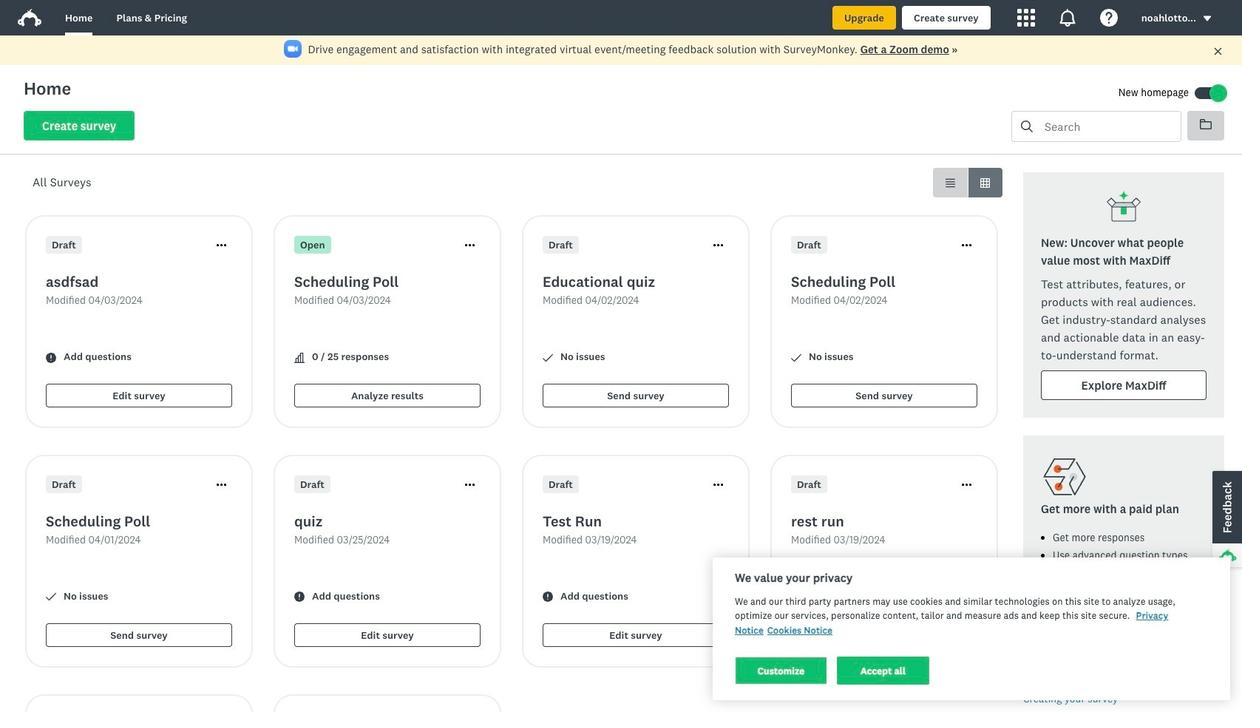 Task type: describe. For each thing, give the bounding box(es) containing it.
notification center icon image
[[1059, 9, 1076, 27]]

response count image
[[294, 352, 305, 363]]

response based pricing icon image
[[1041, 453, 1088, 501]]

response count image
[[294, 352, 305, 363]]

2 brand logo image from the top
[[18, 9, 41, 27]]

help icon image
[[1100, 9, 1118, 27]]

Search text field
[[1033, 112, 1181, 141]]

2 no issues image from the left
[[791, 592, 802, 602]]

search image
[[1021, 121, 1033, 132]]

x image
[[1213, 47, 1223, 56]]

2 no issues image from the left
[[791, 352, 802, 363]]

search image
[[1021, 121, 1033, 132]]

1 brand logo image from the top
[[18, 6, 41, 30]]



Task type: vqa. For each thing, say whether or not it's contained in the screenshot.
help icon
yes



Task type: locate. For each thing, give the bounding box(es) containing it.
1 no issues image from the left
[[46, 592, 56, 602]]

1 horizontal spatial no issues image
[[791, 592, 802, 602]]

1 no issues image from the left
[[543, 352, 553, 363]]

1 horizontal spatial warning image
[[543, 592, 553, 602]]

1 warning image from the left
[[294, 592, 305, 602]]

no issues image
[[46, 592, 56, 602], [791, 592, 802, 602]]

group
[[933, 168, 1003, 197]]

2 warning image from the left
[[543, 592, 553, 602]]

0 horizontal spatial warning image
[[294, 592, 305, 602]]

1 horizontal spatial no issues image
[[791, 352, 802, 363]]

folders image
[[1200, 118, 1212, 130]]

warning image
[[46, 352, 56, 363]]

folders image
[[1200, 119, 1212, 129]]

0 horizontal spatial no issues image
[[543, 352, 553, 363]]

brand logo image
[[18, 6, 41, 30], [18, 9, 41, 27]]

products icon image
[[1017, 9, 1035, 27], [1017, 9, 1035, 27]]

no issues image
[[543, 352, 553, 363], [791, 352, 802, 363]]

dropdown arrow icon image
[[1202, 13, 1213, 24], [1204, 16, 1211, 21]]

warning image
[[294, 592, 305, 602], [543, 592, 553, 602]]

max diff icon image
[[1106, 190, 1142, 226]]

0 horizontal spatial no issues image
[[46, 592, 56, 602]]



